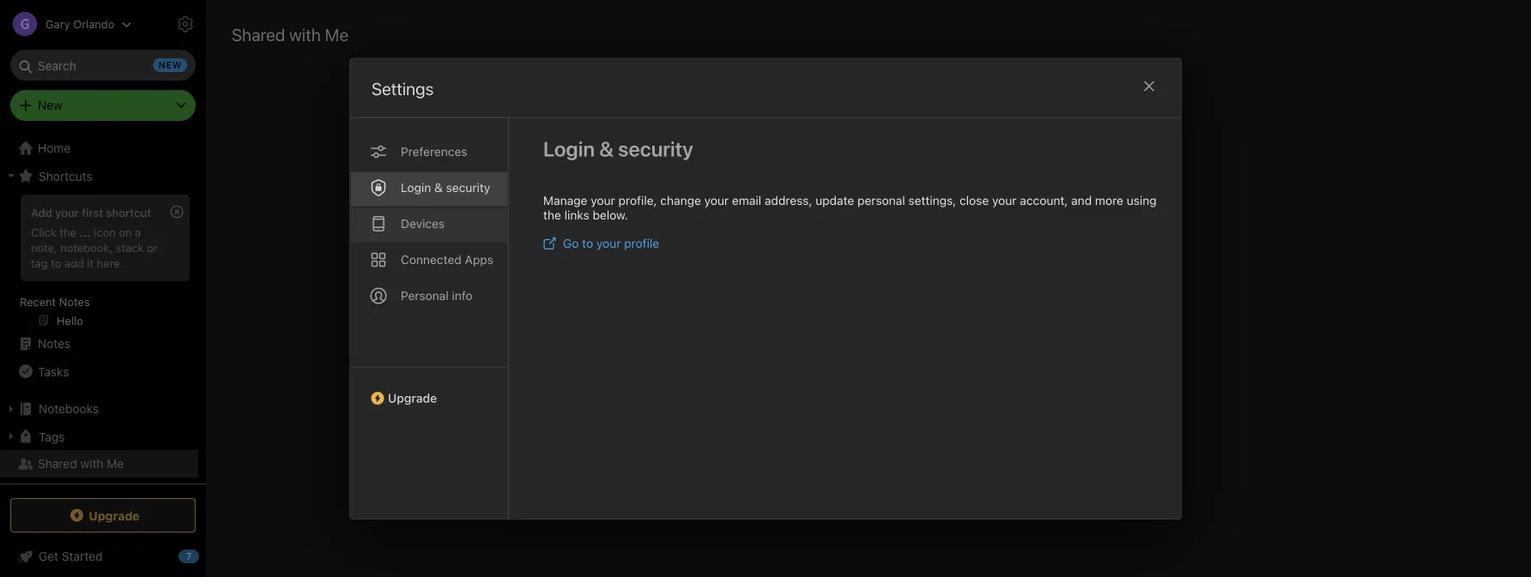 Task type: describe. For each thing, give the bounding box(es) containing it.
shared inside 'tree'
[[38, 457, 77, 471]]

tasks
[[38, 365, 69, 379]]

1 horizontal spatial to
[[582, 236, 593, 250]]

new button
[[10, 90, 196, 121]]

tab list containing preferences
[[350, 118, 509, 519]]

0 vertical spatial with
[[289, 24, 321, 44]]

add
[[64, 257, 84, 269]]

it
[[87, 257, 94, 269]]

close
[[960, 193, 989, 208]]

shortcut
[[106, 206, 151, 219]]

recent
[[20, 295, 56, 308]]

add
[[31, 206, 52, 219]]

1 vertical spatial notes
[[38, 337, 71, 351]]

1 horizontal spatial shared
[[232, 24, 285, 44]]

with inside 'tree'
[[80, 457, 103, 471]]

first
[[82, 206, 103, 219]]

go to your profile button
[[543, 236, 659, 250]]

recent notes
[[20, 295, 90, 308]]

1 vertical spatial upgrade button
[[10, 499, 196, 533]]

settings,
[[909, 193, 957, 208]]

your left email
[[704, 193, 729, 208]]

tasks button
[[0, 358, 198, 385]]

home
[[38, 141, 71, 155]]

info
[[452, 289, 473, 303]]

a
[[135, 226, 141, 239]]

go
[[563, 236, 579, 250]]

devices
[[401, 217, 445, 231]]

personal
[[401, 289, 449, 303]]

notes link
[[0, 330, 198, 358]]

account,
[[1020, 193, 1068, 208]]

upgrade button inside tab list
[[350, 367, 508, 412]]

notebooks
[[39, 402, 99, 416]]

below.
[[593, 208, 628, 222]]

your right the close
[[992, 193, 1017, 208]]

0 vertical spatial security
[[618, 137, 694, 161]]

expand notebooks image
[[4, 403, 18, 416]]

profile
[[624, 236, 659, 250]]

personal info
[[401, 289, 473, 303]]

upgrade for bottommost upgrade popup button
[[89, 509, 140, 523]]

your down 'below.'
[[597, 236, 621, 250]]

add your first shortcut
[[31, 206, 151, 219]]

& inside tab list
[[434, 181, 443, 195]]

home link
[[0, 135, 206, 162]]

tags button
[[0, 423, 198, 451]]

more
[[1095, 193, 1124, 208]]

expand tags image
[[4, 430, 18, 444]]

tag
[[31, 257, 48, 269]]

profile,
[[619, 193, 657, 208]]

preferences
[[401, 144, 467, 159]]

shared with me element
[[206, 0, 1531, 578]]

using
[[1127, 193, 1157, 208]]

icon
[[94, 226, 116, 239]]

1 horizontal spatial shared with me
[[232, 24, 349, 44]]

notes inside group
[[59, 295, 90, 308]]

close image
[[1139, 76, 1160, 96]]

address,
[[765, 193, 812, 208]]

the inside group
[[60, 226, 76, 239]]



Task type: vqa. For each thing, say whether or not it's contained in the screenshot.
Expand note icon
no



Task type: locate. For each thing, give the bounding box(es) containing it.
1 horizontal spatial security
[[618, 137, 694, 161]]

here.
[[97, 257, 123, 269]]

connected
[[401, 253, 462, 267]]

0 horizontal spatial upgrade button
[[10, 499, 196, 533]]

to right go
[[582, 236, 593, 250]]

1 horizontal spatial me
[[325, 24, 349, 44]]

notes up tasks
[[38, 337, 71, 351]]

to
[[582, 236, 593, 250], [51, 257, 61, 269]]

security up profile,
[[618, 137, 694, 161]]

&
[[599, 137, 614, 161], [434, 181, 443, 195]]

shared with me link
[[0, 451, 198, 478]]

shared
[[232, 24, 285, 44], [38, 457, 77, 471]]

tags
[[39, 430, 65, 444]]

login & security
[[543, 137, 694, 161], [401, 181, 490, 195]]

1 vertical spatial &
[[434, 181, 443, 195]]

settings image
[[175, 14, 196, 34]]

0 horizontal spatial login & security
[[401, 181, 490, 195]]

manage your profile, change your email address, update personal settings, close your account, and more using the links below.
[[543, 193, 1157, 222]]

group
[[0, 190, 198, 337]]

your up 'below.'
[[591, 193, 615, 208]]

...
[[79, 226, 91, 239]]

your
[[591, 193, 615, 208], [704, 193, 729, 208], [992, 193, 1017, 208], [55, 206, 79, 219], [597, 236, 621, 250]]

change
[[660, 193, 701, 208]]

upgrade inside tab list
[[388, 391, 437, 405]]

0 vertical spatial to
[[582, 236, 593, 250]]

shared right settings image
[[232, 24, 285, 44]]

go to your profile
[[563, 236, 659, 250]]

connected apps
[[401, 253, 493, 267]]

& up 'below.'
[[599, 137, 614, 161]]

1 horizontal spatial &
[[599, 137, 614, 161]]

shortcuts
[[39, 169, 93, 183]]

tree containing home
[[0, 135, 206, 516]]

the down manage
[[543, 208, 561, 222]]

login & security up profile,
[[543, 137, 694, 161]]

0 vertical spatial &
[[599, 137, 614, 161]]

click
[[31, 226, 56, 239]]

1 vertical spatial with
[[80, 457, 103, 471]]

0 vertical spatial the
[[543, 208, 561, 222]]

None search field
[[22, 50, 184, 81]]

tab list
[[350, 118, 509, 519]]

me inside 'tree'
[[107, 457, 124, 471]]

0 horizontal spatial shared
[[38, 457, 77, 471]]

group containing add your first shortcut
[[0, 190, 198, 337]]

on
[[119, 226, 132, 239]]

apps
[[465, 253, 493, 267]]

1 vertical spatial shared with me
[[38, 457, 124, 471]]

login inside tab list
[[401, 181, 431, 195]]

to right tag at the left top
[[51, 257, 61, 269]]

0 horizontal spatial with
[[80, 457, 103, 471]]

0 vertical spatial login
[[543, 137, 595, 161]]

1 horizontal spatial the
[[543, 208, 561, 222]]

me
[[325, 24, 349, 44], [107, 457, 124, 471]]

notebook,
[[60, 241, 113, 254]]

login up manage
[[543, 137, 595, 161]]

0 horizontal spatial upgrade
[[89, 509, 140, 523]]

1 vertical spatial login & security
[[401, 181, 490, 195]]

email
[[732, 193, 762, 208]]

security inside tab list
[[446, 181, 490, 195]]

1 vertical spatial to
[[51, 257, 61, 269]]

upgrade for upgrade popup button within tab list
[[388, 391, 437, 405]]

1 vertical spatial upgrade
[[89, 509, 140, 523]]

1 horizontal spatial upgrade button
[[350, 367, 508, 412]]

security down 'preferences'
[[446, 181, 490, 195]]

0 horizontal spatial shared with me
[[38, 457, 124, 471]]

login & security inside tab list
[[401, 181, 490, 195]]

Search text field
[[22, 50, 184, 81]]

shared down tags in the left of the page
[[38, 457, 77, 471]]

shared with me
[[232, 24, 349, 44], [38, 457, 124, 471]]

tree
[[0, 135, 206, 516]]

shortcuts button
[[0, 162, 198, 190]]

0 vertical spatial login & security
[[543, 137, 694, 161]]

0 vertical spatial upgrade button
[[350, 367, 508, 412]]

0 vertical spatial shared
[[232, 24, 285, 44]]

0 vertical spatial shared with me
[[232, 24, 349, 44]]

group inside 'tree'
[[0, 190, 198, 337]]

login up the devices
[[401, 181, 431, 195]]

0 vertical spatial me
[[325, 24, 349, 44]]

0 vertical spatial notes
[[59, 295, 90, 308]]

notes
[[59, 295, 90, 308], [38, 337, 71, 351]]

manage
[[543, 193, 588, 208]]

note,
[[31, 241, 57, 254]]

0 horizontal spatial the
[[60, 226, 76, 239]]

0 horizontal spatial login
[[401, 181, 431, 195]]

to inside icon on a note, notebook, stack or tag to add it here.
[[51, 257, 61, 269]]

1 vertical spatial shared
[[38, 457, 77, 471]]

login & security down 'preferences'
[[401, 181, 490, 195]]

1 vertical spatial security
[[446, 181, 490, 195]]

new
[[38, 98, 62, 112]]

icon on a note, notebook, stack or tag to add it here.
[[31, 226, 158, 269]]

with
[[289, 24, 321, 44], [80, 457, 103, 471]]

shared with me inside 'tree'
[[38, 457, 124, 471]]

login
[[543, 137, 595, 161], [401, 181, 431, 195]]

1 horizontal spatial login
[[543, 137, 595, 161]]

the
[[543, 208, 561, 222], [60, 226, 76, 239]]

0 horizontal spatial security
[[446, 181, 490, 195]]

0 vertical spatial upgrade
[[388, 391, 437, 405]]

upgrade
[[388, 391, 437, 405], [89, 509, 140, 523]]

your up the click the ...
[[55, 206, 79, 219]]

1 vertical spatial the
[[60, 226, 76, 239]]

security
[[618, 137, 694, 161], [446, 181, 490, 195]]

notes right recent
[[59, 295, 90, 308]]

or
[[147, 241, 158, 254]]

1 horizontal spatial with
[[289, 24, 321, 44]]

the inside manage your profile, change your email address, update personal settings, close your account, and more using the links below.
[[543, 208, 561, 222]]

notebooks link
[[0, 396, 198, 423]]

settings
[[372, 78, 434, 99]]

update
[[816, 193, 854, 208]]

0 horizontal spatial to
[[51, 257, 61, 269]]

0 horizontal spatial &
[[434, 181, 443, 195]]

1 vertical spatial me
[[107, 457, 124, 471]]

and
[[1071, 193, 1092, 208]]

stack
[[116, 241, 144, 254]]

1 horizontal spatial upgrade
[[388, 391, 437, 405]]

click the ...
[[31, 226, 91, 239]]

personal
[[858, 193, 905, 208]]

& down 'preferences'
[[434, 181, 443, 195]]

your inside 'tree'
[[55, 206, 79, 219]]

the left '...'
[[60, 226, 76, 239]]

links
[[565, 208, 590, 222]]

0 horizontal spatial me
[[107, 457, 124, 471]]

1 horizontal spatial login & security
[[543, 137, 694, 161]]

upgrade button
[[350, 367, 508, 412], [10, 499, 196, 533]]

1 vertical spatial login
[[401, 181, 431, 195]]



